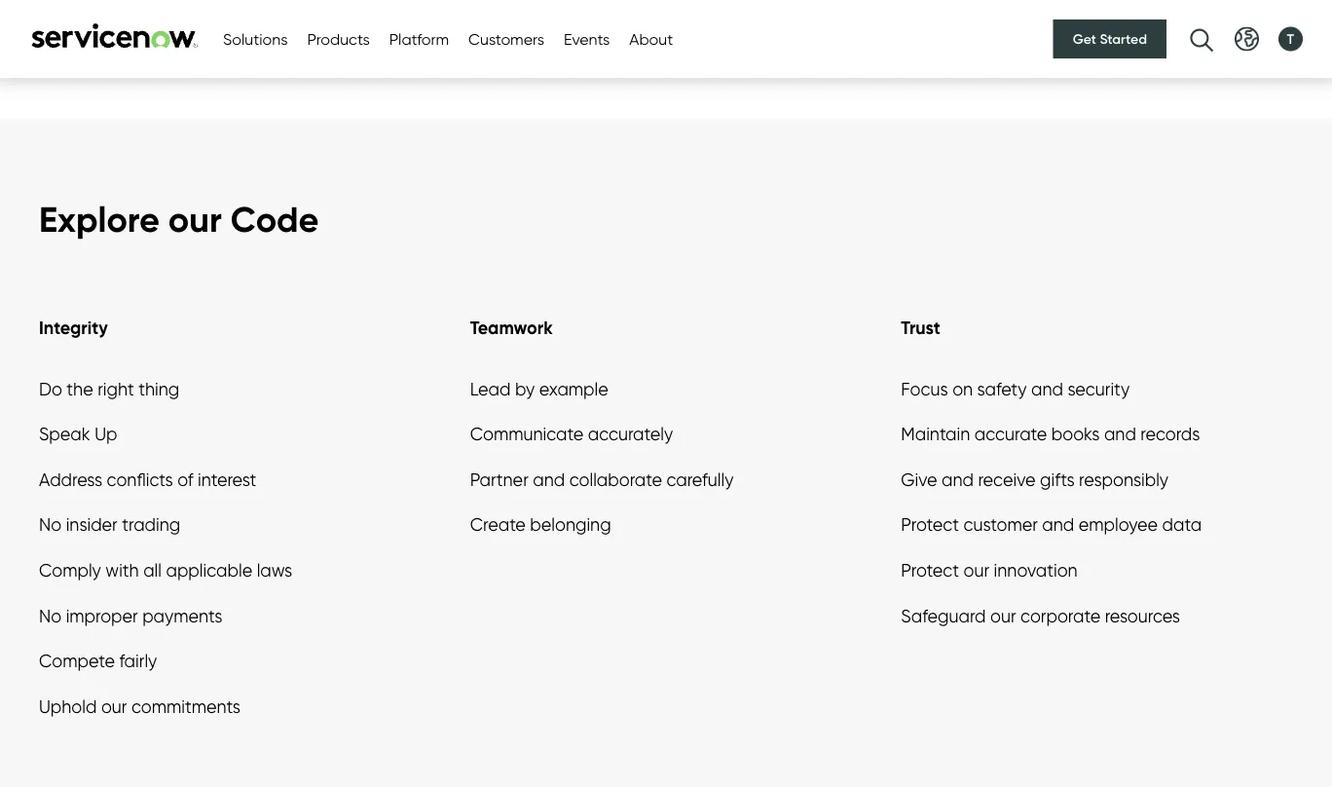 Task type: vqa. For each thing, say whether or not it's contained in the screenshot.
"Customers" popup button
yes



Task type: describe. For each thing, give the bounding box(es) containing it.
no for no improper payments
[[39, 605, 62, 626]]

employee
[[1079, 514, 1158, 535]]

by
[[515, 378, 535, 399]]

accurate
[[975, 423, 1048, 445]]

and inside focus on safety and security link
[[1032, 378, 1064, 399]]

protect for protect customer and employee data
[[901, 514, 960, 535]]

maintain
[[901, 423, 971, 445]]

uphold our commitments
[[39, 696, 241, 717]]

communicate accurately
[[470, 423, 673, 445]]

our for uphold
[[101, 696, 127, 717]]

focus on safety and security
[[901, 378, 1130, 399]]

compete
[[39, 650, 115, 672]]

no improper payments
[[39, 605, 223, 626]]

give
[[901, 469, 938, 490]]

address conflicts of interest
[[39, 469, 256, 490]]

trust
[[901, 317, 941, 339]]

address conflicts of interest link
[[39, 469, 256, 495]]

and inside maintain accurate books and records link
[[1105, 423, 1137, 445]]

up
[[95, 423, 117, 445]]

speak
[[39, 423, 90, 445]]

customer
[[964, 514, 1038, 535]]

our for protect
[[964, 559, 990, 581]]

and inside 'partner and collaborate carefully' link
[[533, 469, 565, 490]]

and inside give and receive gifts responsibly link
[[942, 469, 974, 490]]

give and receive gifts responsibly
[[901, 469, 1169, 490]]

create belonging link
[[470, 514, 611, 540]]

safety
[[978, 378, 1027, 399]]

applicable
[[166, 559, 252, 581]]

lead by example
[[470, 378, 609, 399]]

the
[[67, 378, 93, 399]]

no insider trading
[[39, 514, 180, 535]]

compete fairly
[[39, 650, 157, 672]]

customers button
[[469, 27, 545, 51]]

products
[[307, 29, 370, 48]]

security
[[1068, 378, 1130, 399]]

explore our code
[[39, 198, 319, 241]]

safeguard
[[901, 605, 986, 626]]

with
[[106, 559, 139, 581]]

no for no insider trading
[[39, 514, 62, 535]]

trading
[[122, 514, 180, 535]]

started
[[1100, 30, 1148, 47]]

right
[[98, 378, 134, 399]]

payments
[[142, 605, 223, 626]]

protect our innovation link
[[901, 559, 1078, 586]]

no improper payments link
[[39, 605, 223, 631]]

teamwork
[[470, 317, 553, 339]]

belonging
[[530, 514, 611, 535]]

lead by example link
[[470, 378, 609, 404]]

code
[[231, 198, 319, 241]]

address
[[39, 469, 102, 490]]

receive
[[979, 469, 1036, 490]]

about
[[630, 29, 673, 48]]

events
[[564, 29, 610, 48]]

explore
[[39, 198, 160, 241]]

communicate accurately link
[[470, 423, 673, 449]]

our for safeguard
[[991, 605, 1017, 626]]

lead
[[470, 378, 511, 399]]

of
[[177, 469, 193, 490]]

communicate
[[470, 423, 584, 445]]

laws
[[257, 559, 293, 581]]

safeguard our corporate resources link
[[901, 605, 1181, 631]]

servicenow image
[[29, 23, 200, 48]]

uphold our commitments link
[[39, 696, 241, 722]]

protect customer and employee data link
[[901, 514, 1202, 540]]

all
[[143, 559, 162, 581]]



Task type: locate. For each thing, give the bounding box(es) containing it.
example
[[539, 378, 609, 399]]

get started
[[1073, 30, 1148, 47]]

gifts
[[1040, 469, 1075, 490]]

get started link
[[1054, 19, 1167, 58]]

and down gifts
[[1043, 514, 1075, 535]]

partner and collaborate carefully
[[470, 469, 734, 490]]

platform
[[389, 29, 449, 48]]

no insider trading link
[[39, 514, 180, 540]]

and right "books"
[[1105, 423, 1137, 445]]

customers
[[469, 29, 545, 48]]

solutions
[[223, 29, 288, 48]]

speak up link
[[39, 423, 117, 449]]

protect
[[901, 514, 960, 535], [901, 559, 960, 581]]

responsibly
[[1080, 469, 1169, 490]]

and right give
[[942, 469, 974, 490]]

partner and collaborate carefully link
[[470, 469, 734, 495]]

uphold
[[39, 696, 97, 717]]

corporate
[[1021, 605, 1101, 626]]

platform button
[[389, 27, 449, 51]]

comply with all applicable laws link
[[39, 559, 293, 586]]

thing
[[139, 378, 179, 399]]

our down the customer
[[964, 559, 990, 581]]

protect our innovation
[[901, 559, 1078, 581]]

do
[[39, 378, 62, 399]]

on
[[953, 378, 973, 399]]

focus on safety and security link
[[901, 378, 1130, 404]]

our down compete fairly link
[[101, 696, 127, 717]]

and
[[1032, 378, 1064, 399], [1105, 423, 1137, 445], [533, 469, 565, 490], [942, 469, 974, 490], [1043, 514, 1075, 535]]

comply
[[39, 559, 101, 581]]

focus
[[901, 378, 949, 399]]

books
[[1052, 423, 1100, 445]]

no left insider
[[39, 514, 62, 535]]

data
[[1163, 514, 1202, 535]]

our
[[168, 198, 222, 241], [964, 559, 990, 581], [991, 605, 1017, 626], [101, 696, 127, 717]]

1 no from the top
[[39, 514, 62, 535]]

2 no from the top
[[39, 605, 62, 626]]

2 protect from the top
[[901, 559, 960, 581]]

our inside protect our innovation link
[[964, 559, 990, 581]]

integrity
[[39, 317, 108, 339]]

compete fairly link
[[39, 650, 157, 676]]

protect for protect our innovation
[[901, 559, 960, 581]]

and up create belonging
[[533, 469, 565, 490]]

interest
[[198, 469, 256, 490]]

protect customer and employee data
[[901, 514, 1202, 535]]

1 protect from the top
[[901, 514, 960, 535]]

maintain accurate books and records
[[901, 423, 1201, 445]]

create
[[470, 514, 526, 535]]

events button
[[564, 27, 610, 51]]

comply with all applicable laws
[[39, 559, 293, 581]]

and right the 'safety'
[[1032, 378, 1064, 399]]

do the right thing link
[[39, 378, 179, 404]]

our left code
[[168, 198, 222, 241]]

fairly
[[119, 650, 157, 672]]

speak up
[[39, 423, 117, 445]]

get
[[1073, 30, 1097, 47]]

our down protect our innovation link
[[991, 605, 1017, 626]]

create belonging
[[470, 514, 611, 535]]

no down comply
[[39, 605, 62, 626]]

no
[[39, 514, 62, 535], [39, 605, 62, 626]]

commitments
[[132, 696, 241, 717]]

partner
[[470, 469, 529, 490]]

maintain accurate books and records link
[[901, 423, 1201, 449]]

safeguard our corporate resources
[[901, 605, 1181, 626]]

conflicts
[[107, 469, 173, 490]]

0 vertical spatial no
[[39, 514, 62, 535]]

1 vertical spatial protect
[[901, 559, 960, 581]]

and inside protect customer and employee data link
[[1043, 514, 1075, 535]]

products button
[[307, 27, 370, 51]]

resources
[[1105, 605, 1181, 626]]

about button
[[630, 27, 673, 51]]

0 vertical spatial protect
[[901, 514, 960, 535]]

give and receive gifts responsibly link
[[901, 469, 1169, 495]]

protect up safeguard
[[901, 559, 960, 581]]

accurately
[[588, 423, 673, 445]]

do the right thing
[[39, 378, 179, 399]]

innovation
[[994, 559, 1078, 581]]

1 vertical spatial no
[[39, 605, 62, 626]]

improper
[[66, 605, 138, 626]]

carefully
[[667, 469, 734, 490]]

records
[[1141, 423, 1201, 445]]

our inside safeguard our corporate resources link
[[991, 605, 1017, 626]]

our for explore
[[168, 198, 222, 241]]

our inside uphold our commitments link
[[101, 696, 127, 717]]

no inside "link"
[[39, 514, 62, 535]]

protect down give
[[901, 514, 960, 535]]

insider
[[66, 514, 118, 535]]

collaborate
[[570, 469, 662, 490]]



